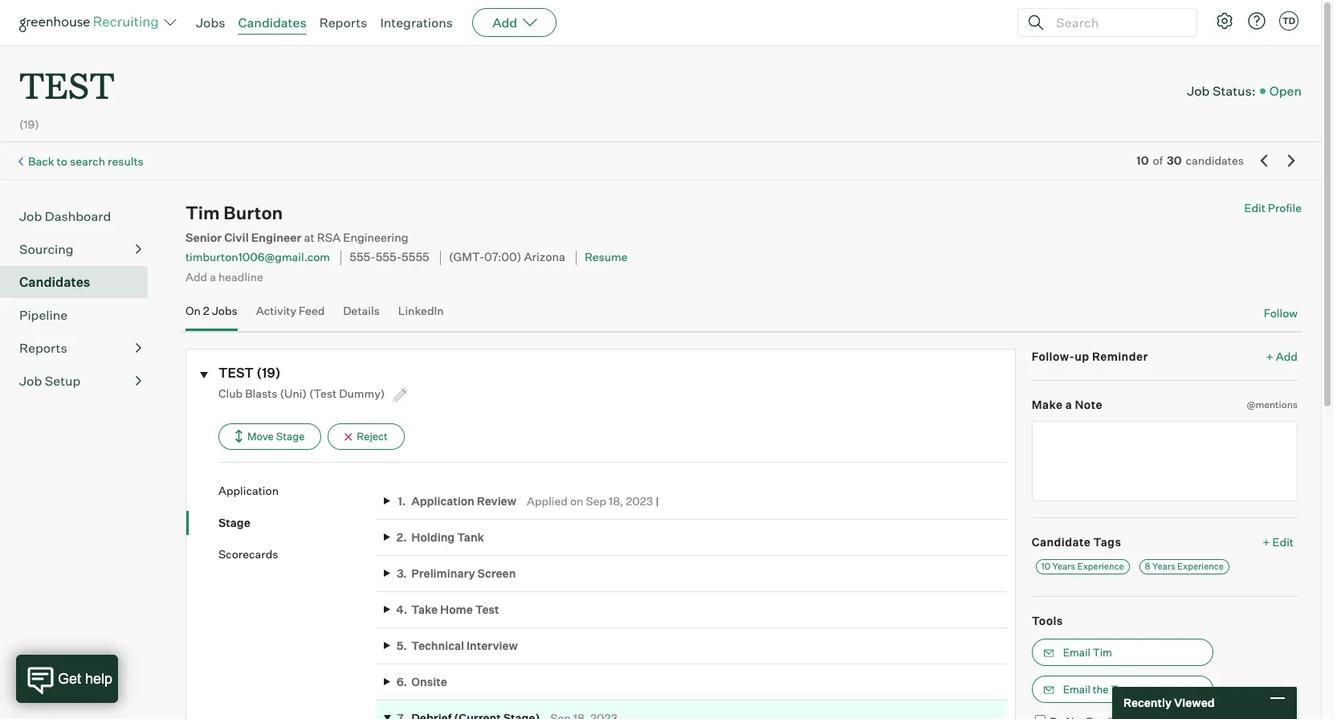 Task type: vqa. For each thing, say whether or not it's contained in the screenshot.
"we"
no



Task type: describe. For each thing, give the bounding box(es) containing it.
+ for + edit
[[1263, 535, 1271, 548]]

email tim
[[1064, 646, 1113, 659]]

10 of 30 candidates
[[1137, 154, 1245, 167]]

on 2 jobs link
[[186, 304, 238, 327]]

technical
[[412, 639, 464, 652]]

a for add
[[210, 270, 216, 283]]

review
[[477, 494, 517, 508]]

8 years experience link
[[1140, 559, 1230, 575]]

pipeline
[[19, 307, 68, 323]]

+ add link
[[1267, 348, 1299, 364]]

candidate tags
[[1032, 535, 1122, 548]]

0 vertical spatial candidates
[[238, 14, 307, 31]]

on 2 jobs
[[186, 304, 238, 317]]

integrations link
[[380, 14, 453, 31]]

move stage
[[247, 430, 305, 443]]

0 vertical spatial edit
[[1245, 201, 1266, 215]]

rsa
[[317, 231, 341, 245]]

open
[[1270, 83, 1303, 99]]

email for email the team
[[1064, 683, 1091, 696]]

on
[[570, 494, 584, 508]]

1 horizontal spatial edit
[[1273, 535, 1295, 548]]

setup
[[45, 373, 81, 389]]

engineering
[[343, 231, 409, 245]]

viewed
[[1175, 696, 1215, 710]]

results
[[108, 154, 144, 168]]

job setup
[[19, 373, 81, 389]]

back to search results
[[28, 154, 144, 168]]

1 vertical spatial reports link
[[19, 338, 141, 358]]

8
[[1146, 561, 1151, 572]]

10 for 10 years experience
[[1042, 561, 1051, 572]]

td button
[[1280, 11, 1299, 31]]

candidates
[[1186, 154, 1245, 167]]

on
[[186, 304, 201, 317]]

1 horizontal spatial candidates link
[[238, 14, 307, 31]]

2.
[[397, 530, 407, 544]]

1 horizontal spatial reports link
[[320, 14, 368, 31]]

job for job setup
[[19, 373, 42, 389]]

back
[[28, 154, 54, 168]]

0 horizontal spatial application
[[219, 484, 279, 497]]

0 horizontal spatial (19)
[[19, 117, 39, 131]]

5. technical interview
[[397, 639, 518, 652]]

4.
[[396, 603, 408, 616]]

the
[[1093, 683, 1109, 696]]

timburton1006@gmail.com link
[[186, 250, 330, 264]]

take
[[412, 603, 438, 616]]

tools
[[1032, 614, 1064, 628]]

stage inside button
[[276, 430, 305, 443]]

3.
[[397, 566, 407, 580]]

email the team button
[[1032, 675, 1214, 703]]

dashboard
[[45, 208, 111, 224]]

1.
[[398, 494, 406, 508]]

2. holding tank
[[397, 530, 485, 544]]

greenhouse recruiting image
[[19, 13, 164, 32]]

linkedin
[[398, 304, 444, 317]]

details link
[[343, 304, 380, 327]]

years for 10
[[1053, 561, 1076, 572]]

screen
[[478, 566, 516, 580]]

@mentions
[[1247, 399, 1299, 411]]

engineer
[[251, 231, 302, 245]]

2 555- from the left
[[376, 250, 402, 265]]

blasts
[[245, 387, 278, 400]]

18,
[[609, 494, 624, 508]]

holding
[[412, 530, 455, 544]]

move stage button
[[219, 424, 322, 450]]

configure image
[[1216, 11, 1235, 31]]

add button
[[473, 8, 557, 37]]

job for job dashboard
[[19, 208, 42, 224]]

add for add
[[493, 14, 518, 31]]

jobs link
[[196, 14, 225, 31]]

back to search results link
[[28, 154, 144, 168]]

+ for + add
[[1267, 349, 1274, 363]]

dummy)
[[339, 387, 385, 400]]

at
[[304, 231, 315, 245]]

(gmt-
[[449, 250, 485, 265]]

job dashboard
[[19, 208, 111, 224]]

0 vertical spatial reports
[[320, 14, 368, 31]]

details
[[343, 304, 380, 317]]

5.
[[397, 639, 407, 652]]

scorecards
[[219, 547, 278, 561]]

2
[[203, 304, 210, 317]]

experience for 10 years experience
[[1078, 561, 1125, 572]]

senior
[[186, 231, 222, 245]]

note
[[1076, 398, 1103, 411]]

job status:
[[1188, 83, 1257, 99]]

sourcing
[[19, 241, 74, 257]]

make a note
[[1032, 398, 1103, 411]]

tank
[[457, 530, 485, 544]]

test link
[[19, 45, 115, 112]]

club blasts (uni) (test dummy)
[[219, 387, 388, 400]]

stage link
[[219, 515, 376, 530]]

scorecards link
[[219, 546, 376, 562]]

integrations
[[380, 14, 453, 31]]



Task type: locate. For each thing, give the bounding box(es) containing it.
candidates down sourcing
[[19, 274, 90, 290]]

activity feed
[[256, 304, 325, 317]]

experience inside 8 years experience link
[[1178, 561, 1225, 572]]

candidate
[[1032, 535, 1091, 548]]

10 years experience link
[[1036, 559, 1130, 575]]

test
[[475, 603, 499, 616]]

0 vertical spatial stage
[[276, 430, 305, 443]]

job dashboard link
[[19, 207, 141, 226]]

0 horizontal spatial reports
[[19, 340, 67, 356]]

1 years from the left
[[1053, 561, 1076, 572]]

07:00)
[[485, 250, 522, 265]]

edit
[[1245, 201, 1266, 215], [1273, 535, 1295, 548]]

1 vertical spatial test
[[219, 364, 254, 381]]

follow link
[[1265, 305, 1299, 321]]

30
[[1168, 154, 1182, 167]]

1 vertical spatial (19)
[[257, 364, 281, 381]]

test
[[19, 61, 115, 108], [219, 364, 254, 381]]

test (19)
[[219, 364, 281, 381]]

1 horizontal spatial (19)
[[257, 364, 281, 381]]

email the team
[[1064, 683, 1139, 696]]

1 horizontal spatial 10
[[1137, 154, 1149, 167]]

1 horizontal spatial tim
[[1093, 646, 1113, 659]]

make
[[1032, 398, 1063, 411]]

email tim button
[[1032, 638, 1214, 666]]

job for job status:
[[1188, 83, 1211, 99]]

activity feed link
[[256, 304, 325, 327]]

candidates link
[[238, 14, 307, 31], [19, 273, 141, 292]]

of
[[1154, 154, 1164, 167]]

edit profile
[[1245, 201, 1303, 215]]

0 vertical spatial reports link
[[320, 14, 368, 31]]

4. take home test
[[396, 603, 499, 616]]

td
[[1283, 15, 1296, 27]]

reminder
[[1093, 349, 1149, 363]]

1 vertical spatial candidates link
[[19, 273, 141, 292]]

0 vertical spatial add
[[493, 14, 518, 31]]

0 horizontal spatial experience
[[1078, 561, 1125, 572]]

status:
[[1213, 83, 1257, 99]]

8 years experience
[[1146, 561, 1225, 572]]

0 vertical spatial tim
[[186, 202, 220, 224]]

2023
[[626, 494, 653, 508]]

email inside button
[[1064, 646, 1091, 659]]

1 vertical spatial a
[[1066, 398, 1073, 411]]

2 experience from the left
[[1178, 561, 1225, 572]]

candidates link down sourcing link
[[19, 273, 141, 292]]

team
[[1112, 683, 1139, 696]]

sep
[[586, 494, 607, 508]]

add for add a headline
[[186, 270, 207, 283]]

2 vertical spatial job
[[19, 373, 42, 389]]

reports
[[320, 14, 368, 31], [19, 340, 67, 356]]

test up club
[[219, 364, 254, 381]]

email left the
[[1064, 683, 1091, 696]]

0 horizontal spatial years
[[1053, 561, 1076, 572]]

1 horizontal spatial reports
[[320, 14, 368, 31]]

1 horizontal spatial stage
[[276, 430, 305, 443]]

None text field
[[1032, 421, 1299, 501]]

1 email from the top
[[1064, 646, 1091, 659]]

experience down the tags
[[1078, 561, 1125, 572]]

jobs
[[196, 14, 225, 31], [212, 304, 238, 317]]

1 vertical spatial job
[[19, 208, 42, 224]]

1 555- from the left
[[350, 250, 376, 265]]

0 horizontal spatial candidates
[[19, 274, 90, 290]]

2 vertical spatial add
[[1277, 349, 1299, 363]]

+ edit link
[[1259, 531, 1299, 553]]

application link
[[219, 483, 376, 499]]

reports link
[[320, 14, 368, 31], [19, 338, 141, 358]]

0 horizontal spatial edit
[[1245, 201, 1266, 215]]

a left note
[[1066, 398, 1073, 411]]

resume link
[[585, 250, 628, 264]]

years right 8
[[1153, 561, 1176, 572]]

@mentions link
[[1247, 397, 1299, 413]]

0 vertical spatial 10
[[1137, 154, 1149, 167]]

experience for 8 years experience
[[1178, 561, 1225, 572]]

add a headline
[[186, 270, 263, 283]]

follow-
[[1032, 349, 1075, 363]]

email up email the team
[[1064, 646, 1091, 659]]

1 vertical spatial email
[[1064, 683, 1091, 696]]

test for test
[[19, 61, 115, 108]]

1 horizontal spatial candidates
[[238, 14, 307, 31]]

1 horizontal spatial a
[[1066, 398, 1073, 411]]

job up sourcing
[[19, 208, 42, 224]]

years for 8
[[1153, 561, 1176, 572]]

10 years experience
[[1042, 561, 1125, 572]]

applied
[[527, 494, 568, 508]]

1 vertical spatial 10
[[1042, 561, 1051, 572]]

edit profile link
[[1245, 201, 1303, 215]]

feed
[[299, 304, 325, 317]]

candidates right jobs link at the left
[[238, 14, 307, 31]]

0 vertical spatial a
[[210, 270, 216, 283]]

civil
[[224, 231, 249, 245]]

application up 2. holding tank in the bottom left of the page
[[412, 494, 475, 508]]

arizona
[[524, 250, 566, 265]]

0 vertical spatial test
[[19, 61, 115, 108]]

0 vertical spatial job
[[1188, 83, 1211, 99]]

years down candidate
[[1053, 561, 1076, 572]]

0 horizontal spatial stage
[[219, 516, 250, 529]]

stage right move
[[276, 430, 305, 443]]

application down move
[[219, 484, 279, 497]]

0 vertical spatial jobs
[[196, 14, 225, 31]]

10 down candidate
[[1042, 561, 1051, 572]]

follow
[[1265, 306, 1299, 320]]

0 vertical spatial email
[[1064, 646, 1091, 659]]

0 horizontal spatial reports link
[[19, 338, 141, 358]]

tim inside button
[[1093, 646, 1113, 659]]

1 vertical spatial +
[[1263, 535, 1271, 548]]

1 vertical spatial tim
[[1093, 646, 1113, 659]]

1 horizontal spatial application
[[412, 494, 475, 508]]

application
[[219, 484, 279, 497], [412, 494, 475, 508]]

1 horizontal spatial add
[[493, 14, 518, 31]]

Do Not Email checkbox
[[1036, 715, 1046, 719]]

0 horizontal spatial test
[[19, 61, 115, 108]]

0 vertical spatial +
[[1267, 349, 1274, 363]]

6.
[[397, 675, 407, 689]]

0 vertical spatial (19)
[[19, 117, 39, 131]]

10 left of
[[1137, 154, 1149, 167]]

stage up the scorecards
[[219, 516, 250, 529]]

1 vertical spatial candidates
[[19, 274, 90, 290]]

10 for 10 of 30 candidates
[[1137, 154, 1149, 167]]

timburton1006@gmail.com
[[186, 250, 330, 264]]

1 vertical spatial jobs
[[212, 304, 238, 317]]

1 horizontal spatial experience
[[1178, 561, 1225, 572]]

reject button
[[328, 424, 405, 450]]

reject
[[357, 430, 388, 443]]

10
[[1137, 154, 1149, 167], [1042, 561, 1051, 572]]

candidates inside 'link'
[[19, 274, 90, 290]]

email inside button
[[1064, 683, 1091, 696]]

test down greenhouse recruiting image
[[19, 61, 115, 108]]

reports link left integrations
[[320, 14, 368, 31]]

(test
[[309, 387, 337, 400]]

recently viewed
[[1124, 696, 1215, 710]]

up
[[1075, 349, 1090, 363]]

job inside "link"
[[19, 208, 42, 224]]

1 vertical spatial add
[[186, 270, 207, 283]]

0 horizontal spatial tim
[[186, 202, 220, 224]]

burton
[[224, 202, 283, 224]]

a left headline
[[210, 270, 216, 283]]

1 experience from the left
[[1078, 561, 1125, 572]]

add inside popup button
[[493, 14, 518, 31]]

search
[[70, 154, 105, 168]]

candidates link right jobs link at the left
[[238, 14, 307, 31]]

tim up the
[[1093, 646, 1113, 659]]

pipeline link
[[19, 306, 141, 325]]

tim burton senior civil engineer at rsa engineering
[[186, 202, 409, 245]]

a
[[210, 270, 216, 283], [1066, 398, 1073, 411]]

tim up senior at the left of the page
[[186, 202, 220, 224]]

5555
[[402, 250, 430, 265]]

sourcing link
[[19, 240, 141, 259]]

2 years from the left
[[1153, 561, 1176, 572]]

(19)
[[19, 117, 39, 131], [257, 364, 281, 381]]

0 horizontal spatial candidates link
[[19, 273, 141, 292]]

2 email from the top
[[1064, 683, 1091, 696]]

6. onsite
[[397, 675, 447, 689]]

interview
[[467, 639, 518, 652]]

Search text field
[[1053, 11, 1183, 34]]

add
[[493, 14, 518, 31], [186, 270, 207, 283], [1277, 349, 1299, 363]]

0 horizontal spatial add
[[186, 270, 207, 283]]

reports link down pipeline "link"
[[19, 338, 141, 358]]

move
[[247, 430, 274, 443]]

experience right 8
[[1178, 561, 1225, 572]]

0 horizontal spatial 10
[[1042, 561, 1051, 572]]

0 horizontal spatial a
[[210, 270, 216, 283]]

profile
[[1269, 201, 1303, 215]]

reports left integrations
[[320, 14, 368, 31]]

test for test (19)
[[219, 364, 254, 381]]

2 horizontal spatial add
[[1277, 349, 1299, 363]]

(19) up back on the top left of page
[[19, 117, 39, 131]]

email for email tim
[[1064, 646, 1091, 659]]

job left setup
[[19, 373, 42, 389]]

555-555-5555
[[350, 250, 430, 265]]

reports down pipeline
[[19, 340, 67, 356]]

a for make
[[1066, 398, 1073, 411]]

0 vertical spatial candidates link
[[238, 14, 307, 31]]

(19) up blasts
[[257, 364, 281, 381]]

1 vertical spatial reports
[[19, 340, 67, 356]]

1 vertical spatial edit
[[1273, 535, 1295, 548]]

jobs inside "link"
[[212, 304, 238, 317]]

job left "status:"
[[1188, 83, 1211, 99]]

job setup link
[[19, 371, 141, 391]]

1 horizontal spatial years
[[1153, 561, 1176, 572]]

1 vertical spatial stage
[[219, 516, 250, 529]]

1 horizontal spatial test
[[219, 364, 254, 381]]

onsite
[[412, 675, 447, 689]]

experience inside 10 years experience link
[[1078, 561, 1125, 572]]

+ add
[[1267, 349, 1299, 363]]

3. preliminary screen
[[397, 566, 516, 580]]

tim inside tim burton senior civil engineer at rsa engineering
[[186, 202, 220, 224]]



